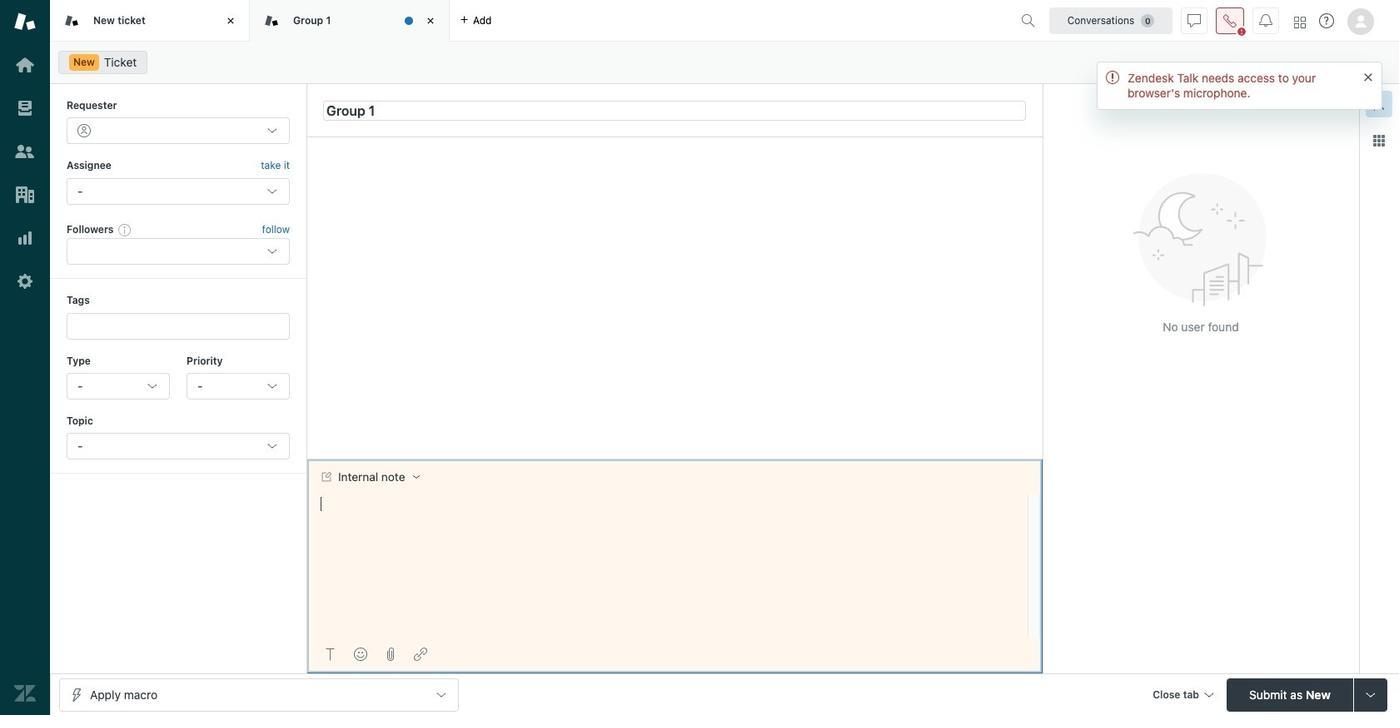 Task type: describe. For each thing, give the bounding box(es) containing it.
Subject field
[[323, 100, 1026, 120]]

2 tab from the left
[[250, 0, 450, 42]]

insert emojis image
[[354, 648, 367, 661]]

customers image
[[14, 141, 36, 162]]

tabs tab list
[[50, 0, 1015, 42]]

zendesk image
[[14, 683, 36, 705]]

Internal note composer text field
[[314, 495, 1023, 530]]

close image
[[422, 12, 439, 29]]

main element
[[0, 0, 50, 716]]

reporting image
[[14, 227, 36, 249]]

displays possible ticket submission types image
[[1365, 689, 1378, 702]]

add attachment image
[[384, 648, 397, 661]]

zendesk support image
[[14, 11, 36, 32]]



Task type: vqa. For each thing, say whether or not it's contained in the screenshot.
'Organizations' icon
yes



Task type: locate. For each thing, give the bounding box(es) containing it.
add link (cmd k) image
[[414, 648, 427, 661]]

organizations image
[[14, 184, 36, 206]]

minimize composer image
[[668, 453, 681, 466]]

secondary element
[[50, 46, 1400, 79]]

tab
[[50, 0, 250, 42], [250, 0, 450, 42]]

views image
[[14, 97, 36, 119]]

button displays agent's chat status as invisible. image
[[1188, 14, 1201, 27]]

1 tab from the left
[[50, 0, 250, 42]]

get help image
[[1320, 13, 1335, 28]]

apps image
[[1373, 134, 1386, 147]]

close image
[[222, 12, 239, 29]]

info on adding followers image
[[119, 223, 132, 237]]

admin image
[[14, 271, 36, 292]]

zendesk products image
[[1295, 16, 1306, 28]]

notifications image
[[1260, 14, 1273, 27]]

get started image
[[14, 54, 36, 76]]

customer context image
[[1373, 97, 1386, 111]]

format text image
[[324, 648, 337, 661]]



